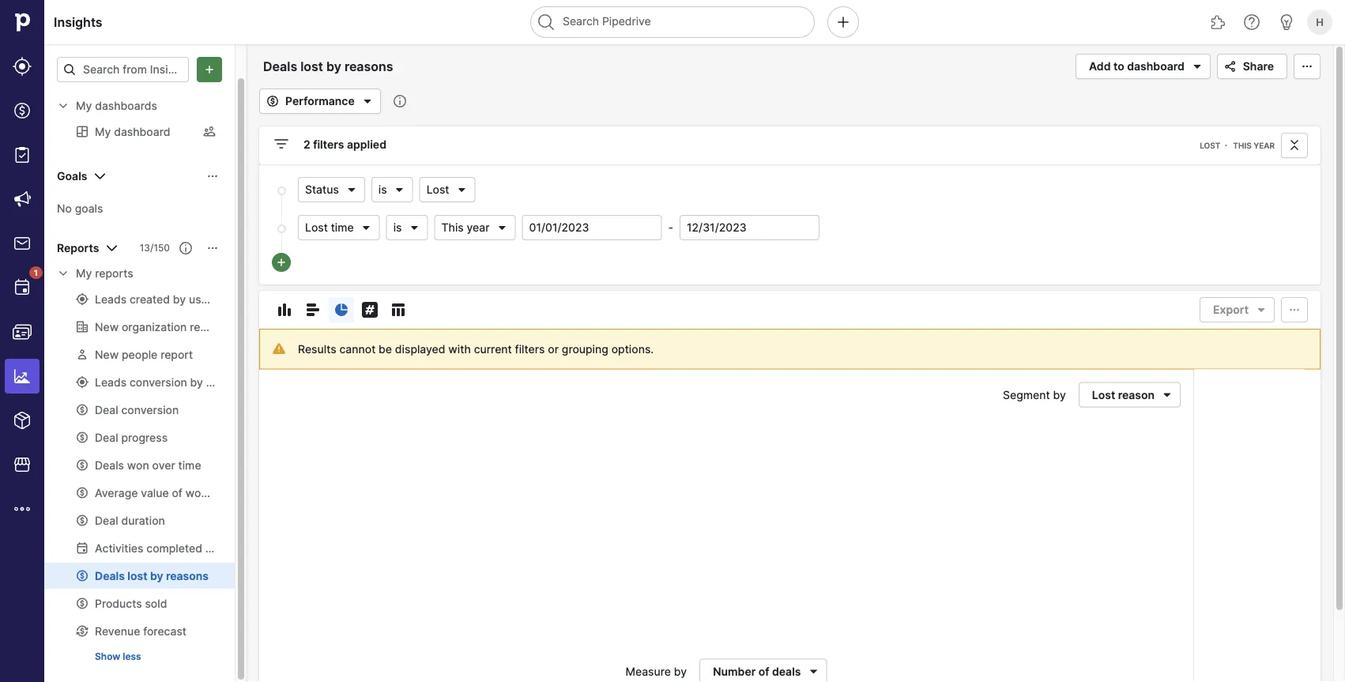Task type: describe. For each thing, give the bounding box(es) containing it.
show less
[[95, 651, 141, 662]]

status
[[305, 183, 339, 196]]

2 filters applied
[[303, 138, 386, 151]]

cannot
[[339, 342, 376, 356]]

1
[[34, 268, 38, 277]]

color undefined image
[[13, 278, 32, 297]]

contacts image
[[13, 322, 32, 341]]

color primary image inside performance button
[[263, 95, 282, 107]]

1 vertical spatial dashboards
[[95, 99, 157, 113]]

be
[[379, 342, 392, 356]]

goals button
[[44, 164, 235, 189]]

1 vertical spatial goals
[[75, 202, 103, 215]]

color primary image inside lost reason button
[[1158, 388, 1177, 401]]

is button for this year
[[386, 215, 428, 240]]

share button
[[1217, 54, 1287, 79]]

info image
[[393, 95, 406, 107]]

no
[[57, 202, 72, 215]]

show
[[95, 651, 120, 662]]

MM/DD/YYYY text field
[[522, 215, 662, 240]]

is button for lost
[[371, 177, 413, 202]]

lost time button
[[298, 215, 380, 240]]

color warning image
[[273, 342, 285, 355]]

status button
[[298, 177, 365, 202]]

by for measure by
[[674, 665, 687, 678]]

lost reason button
[[1079, 382, 1181, 407]]

Deals lost by reasons field
[[259, 56, 422, 77]]

0 vertical spatial year
[[1254, 141, 1275, 150]]

my dashboards
[[76, 99, 157, 113]]

by for segment by
[[1053, 388, 1066, 401]]

lost time
[[305, 221, 354, 234]]

grouping
[[562, 342, 608, 356]]

Lost time field
[[298, 215, 380, 240]]

deals image
[[13, 101, 32, 120]]

options.
[[611, 342, 654, 356]]

measure by
[[626, 665, 687, 678]]

reason
[[1118, 388, 1155, 401]]

1 vertical spatial reports
[[95, 267, 133, 280]]

displayed
[[395, 342, 445, 356]]

1 link
[[5, 266, 43, 305]]

lost inside lost time 'popup button'
[[305, 221, 328, 234]]

leads image
[[13, 57, 32, 76]]

is field for lost
[[371, 177, 413, 202]]

deals
[[772, 665, 801, 678]]

color primary inverted image
[[275, 256, 288, 269]]

projects image
[[13, 145, 32, 164]]

color primary image inside export button
[[1252, 303, 1271, 316]]

insights
[[54, 14, 102, 30]]

h
[[1316, 16, 1324, 28]]

insights image
[[13, 367, 32, 386]]

share
[[1243, 60, 1274, 73]]

add
[[1089, 60, 1111, 73]]

sales inbox image
[[13, 234, 32, 253]]

quick help image
[[1242, 13, 1261, 32]]

this year button
[[434, 215, 516, 240]]

my reports
[[76, 267, 133, 280]]

sales assistant image
[[1277, 13, 1296, 32]]

number of deals button
[[700, 659, 827, 682]]

applied
[[347, 138, 386, 151]]

add to dashboard
[[1089, 60, 1184, 73]]

Status field
[[298, 177, 365, 202]]

my for my reports
[[76, 267, 92, 280]]

time
[[331, 221, 354, 234]]

performance
[[285, 94, 355, 108]]

more image
[[13, 499, 32, 518]]

export
[[1213, 303, 1249, 317]]



Task type: vqa. For each thing, say whether or not it's contained in the screenshot.
Users can still enter the reason as a free-form text.
no



Task type: locate. For each thing, give the bounding box(es) containing it.
results
[[298, 342, 336, 356]]

0 vertical spatial this year
[[1233, 141, 1275, 150]]

of
[[758, 665, 769, 678]]

performance button
[[259, 89, 381, 114]]

or
[[548, 342, 559, 356]]

this year
[[1233, 141, 1275, 150], [441, 221, 490, 234]]

campaigns image
[[13, 190, 32, 209]]

0 horizontal spatial is
[[378, 183, 387, 196]]

0 horizontal spatial filters
[[313, 138, 344, 151]]

13/150
[[140, 242, 170, 254]]

color primary image inside the status popup button
[[345, 183, 358, 196]]

1 horizontal spatial filters
[[515, 342, 545, 356]]

number of deals
[[713, 665, 801, 678]]

my for my dashboards
[[76, 99, 92, 113]]

by right "segment"
[[1053, 388, 1066, 401]]

0 horizontal spatial by
[[674, 665, 687, 678]]

segment by
[[1003, 388, 1066, 401]]

reports up color secondary image
[[57, 241, 99, 255]]

1 vertical spatial this
[[441, 221, 464, 234]]

color secondary image
[[57, 267, 70, 280]]

color primary image inside lost popup button
[[456, 183, 468, 196]]

dashboards button
[[44, 68, 235, 93]]

my right color secondary icon
[[76, 99, 92, 113]]

year inside popup button
[[467, 221, 490, 234]]

goals up no
[[57, 170, 87, 183]]

0 vertical spatial reports
[[57, 241, 99, 255]]

1 horizontal spatial this
[[1233, 141, 1252, 150]]

1 horizontal spatial year
[[1254, 141, 1275, 150]]

lost
[[1200, 141, 1221, 150], [426, 183, 449, 196], [305, 221, 328, 234], [1092, 388, 1115, 401]]

goals inside button
[[57, 170, 87, 183]]

number
[[713, 665, 756, 678]]

by
[[1053, 388, 1066, 401], [674, 665, 687, 678]]

is field for this year
[[386, 215, 428, 240]]

goals right no
[[75, 202, 103, 215]]

is right "time" on the left top
[[393, 221, 402, 234]]

1 horizontal spatial is
[[393, 221, 402, 234]]

Search Pipedrive field
[[530, 6, 815, 38]]

0 vertical spatial goals
[[57, 170, 87, 183]]

2
[[303, 138, 310, 151]]

is button down applied
[[371, 177, 413, 202]]

is
[[378, 183, 387, 196], [393, 221, 402, 234]]

MM/DD/YYYY text field
[[680, 215, 820, 240]]

0 vertical spatial this
[[1233, 141, 1252, 150]]

measure
[[626, 665, 671, 678]]

-
[[668, 221, 673, 234]]

my right color secondary image
[[76, 267, 92, 280]]

is field down lost field
[[386, 215, 428, 240]]

1 vertical spatial year
[[467, 221, 490, 234]]

1 horizontal spatial by
[[1053, 388, 1066, 401]]

Search from Insights text field
[[57, 57, 189, 82]]

results cannot be displayed with current filters or grouping options.
[[298, 342, 654, 356]]

this year inside popup button
[[441, 221, 490, 234]]

color primary image inside lost time 'popup button'
[[360, 221, 373, 234]]

color primary image inside add to dashboard button
[[1188, 57, 1207, 76]]

reports
[[57, 241, 99, 255], [95, 267, 133, 280]]

1 vertical spatial this year
[[441, 221, 490, 234]]

dashboard
[[1127, 60, 1184, 73]]

Lost field
[[419, 177, 475, 202]]

is down applied
[[378, 183, 387, 196]]

color primary image
[[1188, 57, 1207, 76], [1221, 60, 1240, 73], [125, 71, 144, 90], [206, 74, 219, 87], [263, 95, 282, 107], [345, 183, 358, 196], [456, 183, 468, 196], [360, 221, 373, 234], [496, 221, 509, 234], [102, 239, 121, 258], [206, 242, 219, 254], [332, 300, 351, 319], [389, 300, 408, 319]]

less
[[123, 651, 141, 662]]

0 vertical spatial dashboards
[[57, 74, 121, 87]]

0 vertical spatial is field
[[371, 177, 413, 202]]

add to dashboard button
[[1076, 54, 1211, 79]]

my
[[76, 99, 92, 113], [76, 267, 92, 280]]

dashboards inside button
[[57, 74, 121, 87]]

1 vertical spatial my
[[76, 267, 92, 280]]

no goals
[[57, 202, 103, 215]]

2 my from the top
[[76, 267, 92, 280]]

this
[[1233, 141, 1252, 150], [441, 221, 464, 234]]

home image
[[10, 10, 34, 34]]

by right measure
[[674, 665, 687, 678]]

menu item
[[0, 354, 44, 398]]

dashboards up color secondary icon
[[57, 74, 121, 87]]

to
[[1113, 60, 1124, 73]]

filters left or
[[515, 342, 545, 356]]

is field down applied
[[371, 177, 413, 202]]

0 horizontal spatial year
[[467, 221, 490, 234]]

is field
[[371, 177, 413, 202], [386, 215, 428, 240]]

0 horizontal spatial this year
[[441, 221, 490, 234]]

0 vertical spatial filters
[[313, 138, 344, 151]]

color primary image inside performance button
[[358, 92, 377, 111]]

lost button
[[419, 177, 475, 202]]

0 vertical spatial is button
[[371, 177, 413, 202]]

1 my from the top
[[76, 99, 92, 113]]

current
[[474, 342, 512, 356]]

is for lost time
[[393, 221, 402, 234]]

dashboards
[[57, 74, 121, 87], [95, 99, 157, 113]]

0 vertical spatial is
[[378, 183, 387, 196]]

1 horizontal spatial this year
[[1233, 141, 1275, 150]]

color primary image inside this year popup button
[[496, 221, 509, 234]]

filters right 2
[[313, 138, 344, 151]]

1 menu
[[0, 0, 44, 682]]

lost inside lost popup button
[[426, 183, 449, 196]]

lost reason
[[1092, 388, 1155, 401]]

1 vertical spatial filters
[[515, 342, 545, 356]]

this inside popup button
[[441, 221, 464, 234]]

0 vertical spatial my
[[76, 99, 92, 113]]

1 vertical spatial by
[[674, 665, 687, 678]]

marketplace image
[[13, 455, 32, 474]]

with
[[448, 342, 471, 356]]

0 horizontal spatial this
[[441, 221, 464, 234]]

color primary image inside share button
[[1221, 60, 1240, 73]]

h button
[[1304, 6, 1336, 38]]

goals
[[57, 170, 87, 183], [75, 202, 103, 215]]

is button
[[371, 177, 413, 202], [386, 215, 428, 240]]

is button down lost field
[[386, 215, 428, 240]]

filters
[[313, 138, 344, 151], [515, 342, 545, 356]]

color primary image
[[1298, 60, 1317, 73], [63, 63, 76, 76], [358, 92, 377, 111], [272, 134, 291, 153], [1285, 139, 1304, 152], [90, 167, 109, 186], [206, 170, 219, 183], [393, 183, 406, 196], [408, 221, 421, 234], [179, 242, 192, 254], [275, 300, 294, 319], [303, 300, 322, 319], [360, 300, 379, 319], [1252, 303, 1271, 316], [1285, 303, 1304, 316], [1158, 388, 1177, 401], [804, 665, 823, 678]]

0 vertical spatial by
[[1053, 388, 1066, 401]]

color secondary image
[[57, 100, 70, 112]]

dashboards down dashboards button
[[95, 99, 157, 113]]

segment
[[1003, 388, 1050, 401]]

lost inside lost reason button
[[1092, 388, 1115, 401]]

This year field
[[434, 215, 516, 240]]

quick add image
[[834, 13, 853, 32]]

export button
[[1200, 297, 1275, 322]]

show less button
[[89, 647, 148, 666]]

products image
[[13, 411, 32, 430]]

1 vertical spatial is button
[[386, 215, 428, 240]]

is for status
[[378, 183, 387, 196]]

color primary inverted image
[[200, 63, 219, 76]]

reports right color secondary image
[[95, 267, 133, 280]]

year
[[1254, 141, 1275, 150], [467, 221, 490, 234]]

1 vertical spatial is field
[[386, 215, 428, 240]]

color primary image inside number of deals button
[[804, 665, 823, 678]]

1 vertical spatial is
[[393, 221, 402, 234]]



